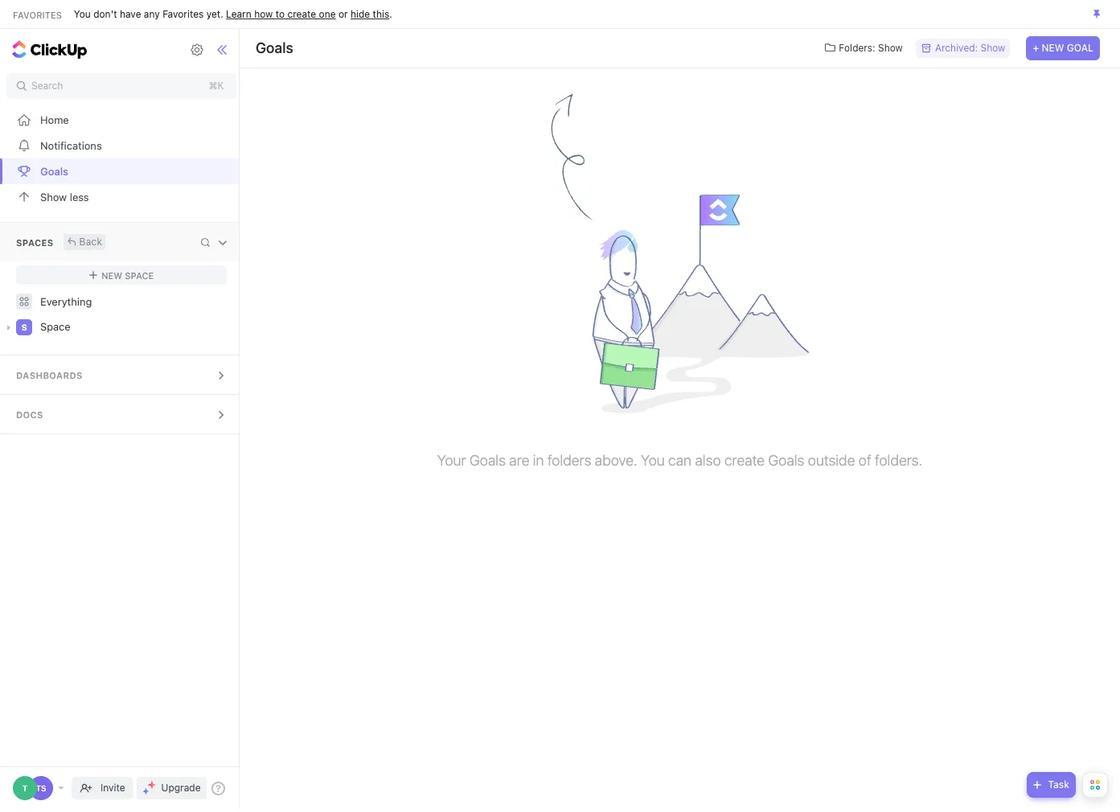 Task type: locate. For each thing, give the bounding box(es) containing it.
0 horizontal spatial space
[[40, 320, 71, 333]]

create right to
[[288, 8, 316, 20]]

1 horizontal spatial show
[[879, 42, 904, 54]]

0 horizontal spatial create
[[288, 8, 316, 20]]

invite
[[101, 782, 125, 794]]

0 horizontal spatial show
[[40, 190, 67, 203]]

sparkle svg 2 image
[[143, 789, 149, 795]]

0 vertical spatial you
[[74, 8, 91, 20]]

sidebar navigation
[[0, 29, 243, 810]]

archived:
[[936, 42, 979, 54]]

show inside the sidebar navigation
[[40, 190, 67, 203]]

you don't have any favorites yet. learn how to create one or hide this .
[[74, 8, 393, 20]]

new right + at the right of page
[[1042, 42, 1065, 54]]

ts
[[36, 784, 46, 793]]

1 vertical spatial create
[[725, 452, 765, 469]]

notifications link
[[0, 133, 243, 159]]

show less
[[40, 190, 89, 203]]

0 vertical spatial create
[[288, 8, 316, 20]]

favorites left don't
[[13, 9, 62, 20]]

dashboards
[[16, 370, 83, 381]]

folders:
[[839, 42, 876, 54]]

one
[[319, 8, 336, 20]]

space up "everything" link
[[125, 270, 154, 280]]

folders: show
[[839, 42, 904, 54]]

also
[[696, 452, 721, 469]]

space inside "link"
[[40, 320, 71, 333]]

1 horizontal spatial new
[[1042, 42, 1065, 54]]

outside
[[809, 452, 856, 469]]

create right also at right
[[725, 452, 765, 469]]

back link
[[63, 234, 106, 250]]

you
[[74, 8, 91, 20], [641, 452, 665, 469]]

search
[[31, 80, 63, 92]]

everything
[[40, 295, 92, 308]]

0 horizontal spatial new
[[102, 270, 122, 280]]

0 vertical spatial new
[[1042, 42, 1065, 54]]

sidebar settings image
[[190, 43, 205, 57]]

goals up show less
[[40, 165, 68, 177]]

2 horizontal spatial show
[[981, 42, 1006, 54]]

goals left are
[[470, 452, 506, 469]]

create
[[288, 8, 316, 20], [725, 452, 765, 469]]

you left don't
[[74, 8, 91, 20]]

create for to
[[288, 8, 316, 20]]

goals
[[256, 39, 293, 56], [40, 165, 68, 177], [470, 452, 506, 469], [769, 452, 805, 469]]

you left can
[[641, 452, 665, 469]]

1 vertical spatial new
[[102, 270, 122, 280]]

goals left outside
[[769, 452, 805, 469]]

back
[[79, 235, 102, 247]]

new up "everything" link
[[102, 270, 122, 280]]

favorites right any
[[163, 8, 204, 20]]

goals down to
[[256, 39, 293, 56]]

space down everything
[[40, 320, 71, 333]]

new
[[1042, 42, 1065, 54], [102, 270, 122, 280]]

show left "less" on the left top of page
[[40, 190, 67, 203]]

favorites
[[163, 8, 204, 20], [13, 9, 62, 20]]

yet.
[[207, 8, 223, 20]]

0 vertical spatial space
[[125, 270, 154, 280]]

any
[[144, 8, 160, 20]]

have
[[120, 8, 141, 20]]

+
[[1034, 42, 1040, 54]]

show for folders: show
[[879, 42, 904, 54]]

1 vertical spatial space
[[40, 320, 71, 333]]

this
[[373, 8, 390, 20]]

hide this link
[[351, 8, 390, 20]]

1 vertical spatial you
[[641, 452, 665, 469]]

1 horizontal spatial create
[[725, 452, 765, 469]]

space
[[125, 270, 154, 280], [40, 320, 71, 333]]

upgrade
[[161, 782, 201, 794]]

goals link
[[0, 159, 243, 184]]

show
[[879, 42, 904, 54], [981, 42, 1006, 54], [40, 190, 67, 203]]

show right archived:
[[981, 42, 1006, 54]]

folders.
[[876, 452, 923, 469]]

how
[[254, 8, 273, 20]]

learn
[[226, 8, 252, 20]]

folders
[[548, 452, 592, 469]]

or
[[339, 8, 348, 20]]

0 horizontal spatial you
[[74, 8, 91, 20]]

show right folders:
[[879, 42, 904, 54]]



Task type: describe. For each thing, give the bounding box(es) containing it.
create for also
[[725, 452, 765, 469]]

notifications
[[40, 139, 102, 152]]

home
[[40, 113, 69, 126]]

task
[[1049, 779, 1070, 791]]

⌘k
[[209, 80, 224, 92]]

goals inside goals "link"
[[40, 165, 68, 177]]

can
[[669, 452, 692, 469]]

0 horizontal spatial favorites
[[13, 9, 62, 20]]

don't
[[93, 8, 117, 20]]

learn how to create one link
[[226, 8, 336, 20]]

new inside the sidebar navigation
[[102, 270, 122, 280]]

your
[[438, 452, 467, 469]]

space link
[[40, 315, 229, 340]]

less
[[70, 190, 89, 203]]

t
[[22, 784, 28, 793]]

to
[[276, 8, 285, 20]]

1 horizontal spatial favorites
[[163, 8, 204, 20]]

1 horizontal spatial you
[[641, 452, 665, 469]]

are
[[510, 452, 530, 469]]

sparkle svg 1 image
[[148, 781, 156, 789]]

spaces
[[16, 237, 54, 248]]

docs
[[16, 410, 43, 420]]

new space
[[102, 270, 154, 280]]

1 horizontal spatial space
[[125, 270, 154, 280]]

everything link
[[0, 289, 243, 315]]

home link
[[0, 107, 243, 133]]

above.
[[595, 452, 638, 469]]

goal
[[1068, 42, 1094, 54]]

of
[[859, 452, 872, 469]]

in
[[533, 452, 544, 469]]

upgrade link
[[136, 777, 207, 800]]

hide
[[351, 8, 370, 20]]

archived: show
[[936, 42, 1006, 54]]

+ new goal
[[1034, 42, 1094, 54]]

your goals are in folders above. you can also create goals outside of folders.
[[438, 452, 923, 469]]

show for archived: show
[[981, 42, 1006, 54]]

.
[[390, 8, 393, 20]]



Task type: vqa. For each thing, say whether or not it's contained in the screenshot.
Show to the right
yes



